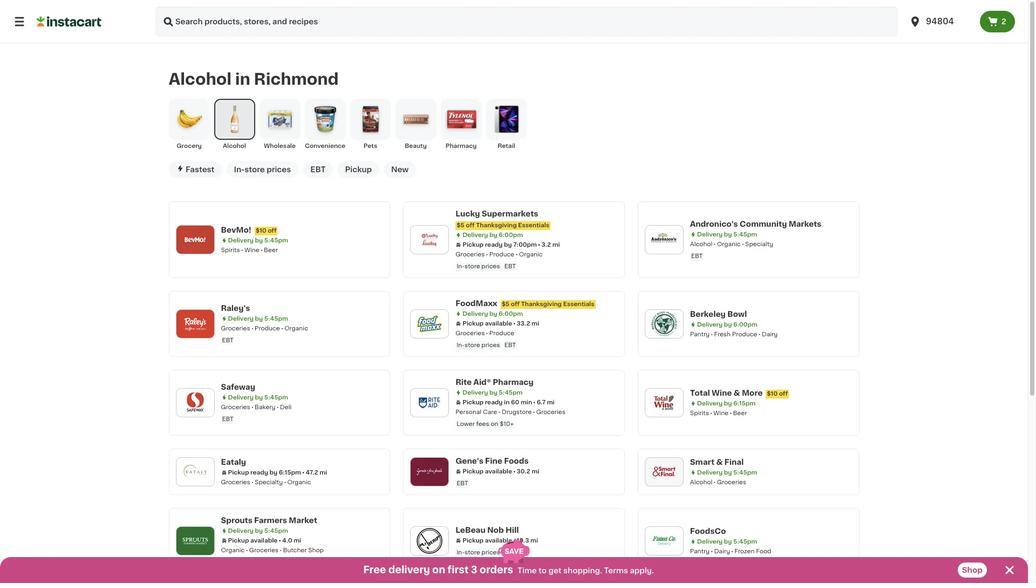 Task type: describe. For each thing, give the bounding box(es) containing it.
organic groceries butcher shop
[[221, 548, 324, 553]]

bakery
[[255, 404, 276, 410]]

spirits wine beer for bevmo!
[[221, 247, 278, 253]]

drugstore
[[502, 409, 532, 415]]

6:00pm for $5
[[499, 311, 523, 317]]

store up 3
[[465, 550, 480, 556]]

wine for $10
[[245, 247, 260, 253]]

in- up first
[[457, 550, 465, 556]]

andronico's
[[691, 220, 739, 228]]

pickup button
[[338, 161, 380, 178]]

0 vertical spatial &
[[734, 389, 741, 397]]

personal care drugstore groceries
[[456, 409, 566, 415]]

thanksgiving inside lucky supermarkets $5 off thanksgiving essentials
[[476, 222, 517, 228]]

by for bevmo! logo
[[255, 238, 263, 243]]

1 vertical spatial 6:15pm
[[279, 470, 301, 476]]

pets button
[[350, 99, 391, 151]]

delivery for the safeway logo
[[228, 395, 254, 401]]

beer for &
[[734, 410, 748, 416]]

safeway logo image
[[181, 389, 209, 417]]

sprouts farmers market logo image
[[181, 527, 209, 555]]

off inside bevmo! $10 off
[[268, 228, 277, 234]]

bevmo!
[[221, 226, 252, 234]]

available for 4.0
[[251, 538, 278, 544]]

final
[[725, 458, 744, 466]]

2 button
[[981, 11, 1016, 32]]

on for delivery
[[433, 565, 446, 575]]

mi for 4.0 mi
[[294, 538, 301, 544]]

butcher
[[283, 548, 307, 553]]

berkeley
[[691, 310, 726, 318]]

delivery by 5:45pm for safeway
[[228, 395, 288, 401]]

33.2 mi
[[517, 321, 540, 327]]

retail button
[[486, 99, 527, 151]]

beauty button
[[396, 99, 437, 151]]

delivery by 6:15pm
[[698, 401, 756, 407]]

by for berkeley bowl logo
[[725, 322, 732, 328]]

terms
[[604, 567, 629, 575]]

by for sprouts farmers market logo
[[255, 528, 263, 534]]

bevmo! $10 off
[[221, 226, 277, 234]]

pickup for 33.2 mi
[[463, 321, 484, 327]]

gene's
[[456, 457, 484, 465]]

new
[[392, 166, 409, 173]]

sprouts
[[221, 517, 253, 524]]

alcohol button
[[214, 99, 255, 151]]

fastest
[[186, 166, 215, 173]]

in- for 3.2 mi
[[457, 263, 465, 269]]

off inside total wine & more $10 off
[[780, 391, 788, 397]]

mi for 3.2 mi
[[553, 242, 560, 248]]

bowl
[[728, 310, 748, 318]]

prices for 4.0 mi
[[247, 559, 266, 565]]

by for rite aid® pharmacy logo
[[490, 390, 498, 396]]

1 horizontal spatial dairy
[[762, 332, 778, 337]]

groceries down raley's
[[221, 326, 250, 332]]

delivery for foodsco logo
[[698, 539, 723, 545]]

1 vertical spatial dairy
[[715, 549, 731, 555]]

total wine & more $10 off
[[691, 389, 788, 397]]

groceries specialty organic
[[221, 479, 311, 485]]

new button
[[384, 161, 417, 178]]

rite aid® pharmacy
[[456, 378, 534, 386]]

groceries down pickup ready by 7:00pm
[[456, 252, 485, 258]]

ebt inside button
[[311, 166, 326, 173]]

pickup for 4.0 mi
[[228, 538, 249, 544]]

5:45pm for foodsco
[[734, 539, 758, 545]]

instacart logo image
[[37, 15, 102, 28]]

eataly
[[221, 458, 246, 466]]

pharmacy inside button
[[446, 143, 477, 149]]

smart & final logo image
[[651, 458, 679, 486]]

berkeley bowl logo image
[[651, 310, 679, 338]]

ebt down "groceries produce"
[[505, 342, 516, 348]]

save image
[[499, 539, 530, 564]]

retail
[[498, 143, 516, 149]]

foodmaxx $5 off thanksgiving essentials
[[456, 300, 595, 307]]

$10 inside bevmo! $10 off
[[256, 228, 267, 234]]

alcohol organic specialty
[[691, 241, 774, 247]]

market
[[289, 517, 317, 524]]

min
[[521, 400, 533, 406]]

4.0
[[282, 538, 292, 544]]

bevmo! logo image
[[181, 226, 209, 254]]

prices up orders
[[482, 550, 500, 556]]

1 94804 button from the left
[[903, 6, 981, 37]]

andronico's community markets
[[691, 220, 822, 228]]

essentials inside lucky supermarkets $5 off thanksgiving essentials
[[519, 222, 550, 228]]

5:45pm for safeway
[[264, 395, 288, 401]]

0 horizontal spatial &
[[717, 458, 723, 466]]

deli
[[280, 404, 292, 410]]

by for lucky supermarkets logo
[[490, 232, 498, 238]]

groceries down foodmaxx
[[456, 330, 485, 336]]

pickup available for 4.0 mi
[[228, 538, 278, 544]]

mi for 47.2 mi
[[320, 470, 327, 476]]

pickup ready in 60 min
[[463, 400, 533, 406]]

0 horizontal spatial groceries produce organic
[[221, 326, 308, 332]]

$5 inside "foodmaxx $5 off thanksgiving essentials"
[[502, 301, 510, 307]]

apply.
[[630, 567, 654, 575]]

groceries bakery deli
[[221, 404, 292, 410]]

2
[[1002, 18, 1007, 25]]

5:45pm for andronico's community markets
[[734, 232, 758, 238]]

delivery for andronico's community markets logo
[[698, 232, 723, 238]]

33.2
[[517, 321, 531, 327]]

lower
[[457, 421, 475, 427]]

pickup for 47.2 mi
[[228, 470, 249, 476]]

get
[[549, 567, 562, 575]]

ebt down groceries bakery deli
[[222, 416, 234, 422]]

total
[[691, 389, 711, 397]]

in-store prices inside button
[[234, 166, 291, 173]]

3
[[471, 565, 478, 575]]

3.2
[[542, 242, 551, 248]]

first
[[448, 565, 469, 575]]

groceries down 6.7 mi
[[537, 409, 566, 415]]

free
[[364, 565, 386, 575]]

pickup for 30.2 mi
[[463, 469, 484, 475]]

in- for 4.0 mi
[[222, 559, 230, 565]]

delivery for rite aid® pharmacy logo
[[463, 390, 488, 396]]

60
[[511, 400, 520, 406]]

$10+
[[500, 421, 514, 427]]

rite aid® pharmacy logo image
[[416, 389, 444, 417]]

pickup available for 10.3 mi
[[463, 538, 512, 544]]

alcohol in richmond main content
[[0, 43, 1029, 583]]

community
[[740, 220, 788, 228]]

lower fees on $10+
[[457, 421, 514, 427]]

1 vertical spatial wine
[[712, 389, 733, 397]]

pantry for berkeley bowl
[[691, 332, 710, 337]]

safeway
[[221, 383, 255, 391]]

ebt down gene's
[[457, 481, 469, 487]]

pickup inside button
[[345, 166, 372, 173]]

2 vertical spatial 6:00pm
[[734, 322, 758, 328]]

30.2 mi
[[517, 469, 540, 475]]

markets
[[789, 220, 822, 228]]

4.0 mi
[[282, 538, 301, 544]]

ebt down pickup ready by 7:00pm
[[505, 263, 516, 269]]

47.2 mi
[[306, 470, 327, 476]]

time
[[518, 567, 537, 575]]

lucky supermarkets logo image
[[416, 226, 444, 254]]

in- for 33.2 mi
[[457, 342, 465, 348]]

delivery by 5:45pm for sprouts farmers market
[[228, 528, 288, 534]]

pickup available for 33.2 mi
[[463, 321, 512, 327]]

convenience
[[305, 143, 346, 149]]

gene's fine foods
[[456, 457, 529, 465]]

raley's
[[221, 305, 250, 312]]

94804
[[927, 17, 955, 25]]

alcohol for alcohol groceries
[[691, 479, 713, 485]]

lebeau nob hill logo image
[[416, 527, 444, 555]]

convenience button
[[305, 99, 346, 151]]

1 vertical spatial in-store prices
[[457, 550, 500, 556]]

hill
[[506, 526, 519, 534]]

1 horizontal spatial groceries produce organic
[[456, 252, 543, 258]]

pickup for 6.7 mi
[[463, 400, 484, 406]]

6.7 mi
[[537, 400, 555, 406]]

groceries produce
[[456, 330, 515, 336]]

fees
[[477, 421, 490, 427]]

in-store prices button
[[227, 161, 299, 178]]

pharmacy button
[[441, 99, 482, 151]]

spirits for bevmo!
[[221, 247, 240, 253]]

ebt button
[[303, 161, 333, 178]]

foods
[[504, 457, 529, 465]]

prices inside 'in-store prices' button
[[267, 166, 291, 173]]

2 vertical spatial ready
[[251, 470, 268, 476]]

5:45pm for smart & final
[[734, 470, 758, 476]]

care
[[483, 409, 498, 415]]

3.2 mi
[[542, 242, 560, 248]]

fine
[[486, 457, 503, 465]]



Task type: vqa. For each thing, say whether or not it's contained in the screenshot.
The By for Albertsons logo
no



Task type: locate. For each thing, give the bounding box(es) containing it.
by for smart & final logo
[[725, 470, 732, 476]]

0 vertical spatial groceries produce organic
[[456, 252, 543, 258]]

pets
[[364, 143, 378, 149]]

on left first
[[433, 565, 446, 575]]

in-store prices ebt
[[457, 263, 516, 269], [457, 342, 516, 348], [222, 559, 282, 565]]

by for foodsco logo
[[725, 539, 732, 545]]

$10 inside total wine & more $10 off
[[768, 391, 778, 397]]

6:00pm for supermarkets
[[499, 232, 523, 238]]

1 vertical spatial spirits
[[691, 410, 710, 416]]

store for 3.2 mi
[[465, 263, 480, 269]]

spirits wine beer down bevmo! $10 off
[[221, 247, 278, 253]]

on right fees
[[491, 421, 499, 427]]

farmers
[[254, 517, 287, 524]]

rite
[[456, 378, 472, 386]]

delivery by 5:45pm up pantry dairy frozen food
[[698, 539, 758, 545]]

alcohol for alcohol
[[223, 143, 246, 149]]

delivery for lucky supermarkets logo
[[463, 232, 488, 238]]

dairy right fresh
[[762, 332, 778, 337]]

0 horizontal spatial 6:15pm
[[279, 470, 301, 476]]

delivery by 5:45pm down bevmo! $10 off
[[228, 238, 288, 243]]

thanksgiving inside "foodmaxx $5 off thanksgiving essentials"
[[522, 301, 562, 307]]

0 horizontal spatial beer
[[264, 247, 278, 253]]

delivery for bevmo! logo
[[228, 238, 254, 243]]

available down nob
[[485, 538, 512, 544]]

alcohol for alcohol in richmond
[[169, 72, 232, 87]]

delivery by 5:45pm for andronico's community markets
[[698, 232, 758, 238]]

0 vertical spatial beer
[[264, 247, 278, 253]]

off right more
[[780, 391, 788, 397]]

0 horizontal spatial specialty
[[255, 479, 283, 485]]

in-store prices
[[234, 166, 291, 173], [457, 550, 500, 556]]

available for 10.3
[[485, 538, 512, 544]]

in-store prices ebt for foodmaxx
[[457, 342, 516, 348]]

pantry down foodsco
[[691, 549, 710, 555]]

1 horizontal spatial &
[[734, 389, 741, 397]]

1 vertical spatial 6:00pm
[[499, 311, 523, 317]]

more
[[743, 389, 763, 397]]

groceries produce organic down raley's
[[221, 326, 308, 332]]

0 horizontal spatial spirits
[[221, 247, 240, 253]]

prices for 3.2 mi
[[482, 263, 500, 269]]

pickup up "groceries produce"
[[463, 321, 484, 327]]

in left 60
[[504, 400, 510, 406]]

by for the safeway logo
[[255, 395, 263, 401]]

alcohol for alcohol organic specialty
[[691, 241, 713, 247]]

delivery by 6:00pm up pickup ready by 7:00pm
[[463, 232, 523, 238]]

0 vertical spatial thanksgiving
[[476, 222, 517, 228]]

mi up butcher
[[294, 538, 301, 544]]

$5
[[457, 222, 465, 228], [502, 301, 510, 307]]

prices down "groceries produce"
[[482, 342, 500, 348]]

in-
[[234, 166, 245, 173], [457, 263, 465, 269], [457, 342, 465, 348], [457, 550, 465, 556], [222, 559, 230, 565]]

specialty
[[746, 241, 774, 247], [255, 479, 283, 485]]

delivery for smart & final logo
[[698, 470, 723, 476]]

delivery by 5:45pm for rite aid® pharmacy
[[463, 390, 523, 396]]

pantry for foodsco
[[691, 549, 710, 555]]

0 horizontal spatial shop
[[308, 548, 324, 553]]

delivery by 5:45pm for raley's
[[228, 316, 288, 322]]

pharmacy up 60
[[493, 378, 534, 386]]

thanksgiving
[[476, 222, 517, 228], [522, 301, 562, 307]]

food
[[757, 549, 772, 555]]

spirits down total
[[691, 410, 710, 416]]

0 vertical spatial pharmacy
[[446, 143, 477, 149]]

available up "groceries produce"
[[485, 321, 512, 327]]

pickup available up organic groceries butcher shop
[[228, 538, 278, 544]]

6:00pm
[[499, 232, 523, 238], [499, 311, 523, 317], [734, 322, 758, 328]]

personal
[[456, 409, 482, 415]]

off
[[466, 222, 475, 228], [268, 228, 277, 234], [511, 301, 520, 307], [780, 391, 788, 397]]

5:45pm for rite aid® pharmacy
[[499, 390, 523, 396]]

spirits wine beer for total
[[691, 410, 748, 416]]

off inside "foodmaxx $5 off thanksgiving essentials"
[[511, 301, 520, 307]]

alcohol
[[169, 72, 232, 87], [223, 143, 246, 149], [691, 241, 713, 247], [691, 479, 713, 485]]

in-store prices up 3
[[457, 550, 500, 556]]

delivery down andronico's on the right top of page
[[698, 232, 723, 238]]

1 horizontal spatial on
[[491, 421, 499, 427]]

by for the foodmaxx logo at the bottom of the page
[[490, 311, 498, 317]]

on for fees
[[491, 421, 499, 427]]

2 pantry from the top
[[691, 549, 710, 555]]

6:15pm left the 47.2
[[279, 470, 301, 476]]

1 horizontal spatial spirits wine beer
[[691, 410, 748, 416]]

nob
[[488, 526, 504, 534]]

30.2
[[517, 469, 531, 475]]

mi for 10.3 mi
[[531, 538, 538, 544]]

None search field
[[156, 6, 899, 37]]

0 horizontal spatial $5
[[457, 222, 465, 228]]

berkeley bowl
[[691, 310, 748, 318]]

in
[[235, 72, 251, 87], [504, 400, 510, 406]]

to
[[539, 567, 547, 575]]

0 vertical spatial in-store prices ebt
[[457, 263, 516, 269]]

$5 inside lucky supermarkets $5 off thanksgiving essentials
[[457, 222, 465, 228]]

essentials inside "foodmaxx $5 off thanksgiving essentials"
[[564, 301, 595, 307]]

$10 right bevmo!
[[256, 228, 267, 234]]

by for raley's logo
[[255, 316, 263, 322]]

grocery button
[[169, 99, 210, 151]]

0 vertical spatial ready
[[485, 242, 503, 248]]

delivery down total
[[698, 401, 723, 407]]

ready for produce
[[485, 242, 503, 248]]

ready up "groceries specialty organic"
[[251, 470, 268, 476]]

wine down bevmo! $10 off
[[245, 247, 260, 253]]

2 vertical spatial in-store prices ebt
[[222, 559, 282, 565]]

pickup available down gene's fine foods
[[463, 469, 512, 475]]

in- down sprouts
[[222, 559, 230, 565]]

ready up care
[[485, 400, 503, 406]]

produce
[[490, 252, 515, 258], [255, 326, 280, 332], [490, 330, 515, 336], [733, 332, 758, 337]]

spirits down bevmo!
[[221, 247, 240, 253]]

0 horizontal spatial spirits wine beer
[[221, 247, 278, 253]]

eataly logo image
[[181, 458, 209, 486]]

spirits wine beer
[[221, 247, 278, 253], [691, 410, 748, 416]]

delivery by 6:00pm for lucky
[[463, 232, 523, 238]]

delivery by 6:00pm down foodmaxx
[[463, 311, 523, 317]]

richmond
[[254, 72, 339, 87]]

spirits wine beer down delivery by 6:15pm
[[691, 410, 748, 416]]

mi for 30.2 mi
[[532, 469, 540, 475]]

off up 33.2
[[511, 301, 520, 307]]

smart & final
[[691, 458, 744, 466]]

andronico's community markets logo image
[[651, 226, 679, 254]]

wine up delivery by 6:15pm
[[712, 389, 733, 397]]

beer down bevmo! $10 off
[[264, 247, 278, 253]]

wine for wine
[[714, 410, 729, 416]]

alcohol in richmond
[[169, 72, 339, 87]]

foodsco
[[691, 528, 727, 535]]

pickup available for 30.2 mi
[[463, 469, 512, 475]]

10.3
[[517, 538, 529, 544]]

in up alcohol button
[[235, 72, 251, 87]]

1 vertical spatial groceries produce organic
[[221, 326, 308, 332]]

pickup available up "groceries produce"
[[463, 321, 512, 327]]

1 horizontal spatial specialty
[[746, 241, 774, 247]]

6:00pm down bowl
[[734, 322, 758, 328]]

delivery by 6:00pm
[[463, 232, 523, 238], [463, 311, 523, 317], [698, 322, 758, 328]]

delivery down smart & final
[[698, 470, 723, 476]]

0 vertical spatial wine
[[245, 247, 260, 253]]

store down pickup ready by 7:00pm
[[465, 263, 480, 269]]

94804 button
[[903, 6, 981, 37], [909, 6, 974, 37]]

pickup for 10.3 mi
[[463, 538, 484, 544]]

mi for 6.7 mi
[[547, 400, 555, 406]]

prices for 33.2 mi
[[482, 342, 500, 348]]

essentials
[[519, 222, 550, 228], [564, 301, 595, 307]]

pickup ready by 7:00pm
[[463, 242, 537, 248]]

0 horizontal spatial pharmacy
[[446, 143, 477, 149]]

0 vertical spatial 6:15pm
[[734, 401, 756, 407]]

delivery by 5:45pm down final
[[698, 470, 758, 476]]

specialty down pickup ready by 6:15pm
[[255, 479, 283, 485]]

1 vertical spatial $10
[[768, 391, 778, 397]]

1 horizontal spatial pharmacy
[[493, 378, 534, 386]]

0 vertical spatial $5
[[457, 222, 465, 228]]

5:45pm for sprouts farmers market
[[264, 528, 288, 534]]

delivery
[[389, 565, 430, 575]]

0 horizontal spatial in
[[235, 72, 251, 87]]

available
[[485, 321, 512, 327], [485, 469, 512, 475], [251, 538, 278, 544], [485, 538, 512, 544]]

ebt down convenience
[[311, 166, 326, 173]]

1 horizontal spatial thanksgiving
[[522, 301, 562, 307]]

store inside button
[[245, 166, 265, 173]]

1 vertical spatial in-store prices ebt
[[457, 342, 516, 348]]

mi
[[553, 242, 560, 248], [532, 321, 540, 327], [547, 400, 555, 406], [532, 469, 540, 475], [320, 470, 327, 476], [294, 538, 301, 544], [531, 538, 538, 544]]

dairy
[[762, 332, 778, 337], [715, 549, 731, 555]]

beer for off
[[264, 247, 278, 253]]

foodsco logo image
[[651, 527, 679, 555]]

spirits for total wine & more
[[691, 410, 710, 416]]

delivery down foodmaxx
[[463, 311, 488, 317]]

in-store prices ebt for lucky
[[457, 263, 516, 269]]

delivery down the safeway
[[228, 395, 254, 401]]

store for 33.2 mi
[[465, 342, 480, 348]]

delivery down raley's
[[228, 316, 254, 322]]

pickup
[[345, 166, 372, 173], [463, 242, 484, 248], [463, 321, 484, 327], [463, 400, 484, 406], [463, 469, 484, 475], [228, 470, 249, 476], [228, 538, 249, 544], [463, 538, 484, 544]]

in-store prices ebt down "groceries produce"
[[457, 342, 516, 348]]

1 horizontal spatial $5
[[502, 301, 510, 307]]

2 vertical spatial wine
[[714, 410, 729, 416]]

groceries
[[456, 252, 485, 258], [221, 326, 250, 332], [456, 330, 485, 336], [221, 404, 250, 410], [537, 409, 566, 415], [221, 479, 250, 485], [718, 479, 747, 485], [249, 548, 279, 553]]

by for the total wine & more logo
[[725, 401, 732, 407]]

by
[[725, 232, 732, 238], [490, 232, 498, 238], [255, 238, 263, 243], [504, 242, 512, 248], [490, 311, 498, 317], [255, 316, 263, 322], [725, 322, 732, 328], [490, 390, 498, 396], [255, 395, 263, 401], [725, 401, 732, 407], [270, 470, 278, 476], [725, 470, 732, 476], [255, 528, 263, 534], [725, 539, 732, 545]]

wine
[[245, 247, 260, 253], [712, 389, 733, 397], [714, 410, 729, 416]]

delivery down berkeley
[[698, 322, 723, 328]]

0 horizontal spatial thanksgiving
[[476, 222, 517, 228]]

1 vertical spatial on
[[433, 565, 446, 575]]

pantry fresh produce dairy
[[691, 332, 778, 337]]

alcohol up 'in-store prices' button
[[223, 143, 246, 149]]

& up delivery by 6:15pm
[[734, 389, 741, 397]]

delivery for raley's logo
[[228, 316, 254, 322]]

1 horizontal spatial in-store prices
[[457, 550, 500, 556]]

foodmaxx
[[456, 300, 498, 307]]

0 horizontal spatial $10
[[256, 228, 267, 234]]

store for 4.0 mi
[[230, 559, 246, 565]]

delivery for the foodmaxx logo at the bottom of the page
[[463, 311, 488, 317]]

Search field
[[156, 6, 899, 37]]

shop inside button
[[963, 567, 983, 574]]

pickup down eataly
[[228, 470, 249, 476]]

1 vertical spatial thanksgiving
[[522, 301, 562, 307]]

1 pantry from the top
[[691, 332, 710, 337]]

by for andronico's community markets logo
[[725, 232, 732, 238]]

0 vertical spatial $10
[[256, 228, 267, 234]]

orders
[[480, 565, 514, 575]]

0 vertical spatial specialty
[[746, 241, 774, 247]]

lucky supermarkets $5 off thanksgiving essentials
[[456, 210, 550, 228]]

0 horizontal spatial on
[[433, 565, 446, 575]]

lebeau
[[456, 526, 486, 534]]

delivery by 5:45pm for foodsco
[[698, 539, 758, 545]]

alcohol down andronico's on the right top of page
[[691, 241, 713, 247]]

prices down pickup ready by 7:00pm
[[482, 263, 500, 269]]

off inside lucky supermarkets $5 off thanksgiving essentials
[[466, 222, 475, 228]]

lebeau nob hill
[[456, 526, 519, 534]]

1 horizontal spatial in
[[504, 400, 510, 406]]

prices down organic groceries butcher shop
[[247, 559, 266, 565]]

store down organic groceries butcher shop
[[230, 559, 246, 565]]

smart
[[691, 458, 715, 466]]

pickup down pets
[[345, 166, 372, 173]]

1 horizontal spatial shop
[[963, 567, 983, 574]]

ebt down organic groceries butcher shop
[[270, 559, 282, 565]]

1 horizontal spatial essentials
[[564, 301, 595, 307]]

shop right butcher
[[308, 548, 324, 553]]

0 vertical spatial on
[[491, 421, 499, 427]]

0 vertical spatial shop
[[308, 548, 324, 553]]

beer
[[264, 247, 278, 253], [734, 410, 748, 416]]

groceries produce organic down pickup ready by 7:00pm
[[456, 252, 543, 258]]

groceries down the safeway
[[221, 404, 250, 410]]

ebt down raley's
[[222, 337, 234, 343]]

groceries down final
[[718, 479, 747, 485]]

groceries down the sprouts farmers market
[[249, 548, 279, 553]]

shop left close image
[[963, 567, 983, 574]]

delivery for the total wine & more logo
[[698, 401, 723, 407]]

alcohol inside button
[[223, 143, 246, 149]]

0 vertical spatial pantry
[[691, 332, 710, 337]]

& left final
[[717, 458, 723, 466]]

0 vertical spatial essentials
[[519, 222, 550, 228]]

close image
[[1004, 564, 1017, 577]]

1 vertical spatial pantry
[[691, 549, 710, 555]]

store
[[245, 166, 265, 173], [465, 263, 480, 269], [465, 342, 480, 348], [465, 550, 480, 556], [230, 559, 246, 565]]

1 horizontal spatial beer
[[734, 410, 748, 416]]

1 vertical spatial delivery by 6:00pm
[[463, 311, 523, 317]]

delivery down lucky
[[463, 232, 488, 238]]

0 vertical spatial spirits wine beer
[[221, 247, 278, 253]]

alcohol groceries
[[691, 479, 747, 485]]

0 vertical spatial delivery by 6:00pm
[[463, 232, 523, 238]]

in- inside button
[[234, 166, 245, 173]]

delivery down bevmo!
[[228, 238, 254, 243]]

delivery by 5:45pm down the sprouts farmers market
[[228, 528, 288, 534]]

delivery down foodsco
[[698, 539, 723, 545]]

6:15pm down total wine & more $10 off
[[734, 401, 756, 407]]

2 vertical spatial delivery by 6:00pm
[[698, 322, 758, 328]]

available up organic groceries butcher shop
[[251, 538, 278, 544]]

gene's fine foods logo image
[[416, 458, 444, 486]]

mi for 33.2 mi
[[532, 321, 540, 327]]

pickup up personal
[[463, 400, 484, 406]]

1 vertical spatial beer
[[734, 410, 748, 416]]

6:00pm up pickup ready by 7:00pm
[[499, 232, 523, 238]]

delivery for sprouts farmers market logo
[[228, 528, 254, 534]]

in-store prices ebt down organic groceries butcher shop
[[222, 559, 282, 565]]

delivery by 6:00pm for foodmaxx
[[463, 311, 523, 317]]

off right bevmo!
[[268, 228, 277, 234]]

1 vertical spatial specialty
[[255, 479, 283, 485]]

0 vertical spatial 6:00pm
[[499, 232, 523, 238]]

1 horizontal spatial $10
[[768, 391, 778, 397]]

0 vertical spatial dairy
[[762, 332, 778, 337]]

delivery by 5:45pm for smart & final
[[698, 470, 758, 476]]

1 horizontal spatial spirits
[[691, 410, 710, 416]]

mi right '30.2'
[[532, 469, 540, 475]]

1 horizontal spatial 6:15pm
[[734, 401, 756, 407]]

0 horizontal spatial dairy
[[715, 549, 731, 555]]

$5 right foodmaxx
[[502, 301, 510, 307]]

1 vertical spatial spirits wine beer
[[691, 410, 748, 416]]

6.7
[[537, 400, 546, 406]]

aid®
[[474, 378, 491, 386]]

shop button
[[958, 563, 988, 578]]

available for 33.2
[[485, 321, 512, 327]]

ready
[[485, 242, 503, 248], [485, 400, 503, 406], [251, 470, 268, 476]]

store down wholesale
[[245, 166, 265, 173]]

pickup down lebeau
[[463, 538, 484, 544]]

0 vertical spatial in
[[235, 72, 251, 87]]

delivery by 5:45pm up groceries bakery deli
[[228, 395, 288, 401]]

47.2
[[306, 470, 318, 476]]

store down "groceries produce"
[[465, 342, 480, 348]]

1 vertical spatial pharmacy
[[493, 378, 534, 386]]

ebt down andronico's on the right top of page
[[692, 253, 703, 259]]

shopping.
[[564, 567, 603, 575]]

grocery
[[177, 143, 202, 149]]

foodmaxx logo image
[[416, 310, 444, 338]]

1 vertical spatial $5
[[502, 301, 510, 307]]

0 vertical spatial spirits
[[221, 247, 240, 253]]

ready for care
[[485, 400, 503, 406]]

fresh
[[715, 332, 731, 337]]

1 vertical spatial essentials
[[564, 301, 595, 307]]

0 horizontal spatial in-store prices
[[234, 166, 291, 173]]

0 horizontal spatial essentials
[[519, 222, 550, 228]]

1 vertical spatial shop
[[963, 567, 983, 574]]

available down fine
[[485, 469, 512, 475]]

pickup for 3.2 mi
[[463, 242, 484, 248]]

5:45pm for raley's
[[264, 316, 288, 322]]

pickup down sprouts
[[228, 538, 249, 544]]

delivery by 5:45pm down raley's
[[228, 316, 288, 322]]

fastest button
[[169, 161, 222, 178]]

1 vertical spatial ready
[[485, 400, 503, 406]]

raley's logo image
[[181, 310, 209, 338]]

2 94804 button from the left
[[909, 6, 974, 37]]

1 vertical spatial in
[[504, 400, 510, 406]]

pantry dairy frozen food
[[691, 549, 772, 555]]

in- down "groceries produce"
[[457, 342, 465, 348]]

mi right 6.7
[[547, 400, 555, 406]]

prices down wholesale
[[267, 166, 291, 173]]

alcohol down 'smart'
[[691, 479, 713, 485]]

delivery for berkeley bowl logo
[[698, 322, 723, 328]]

thanksgiving up 33.2 mi
[[522, 301, 562, 307]]

groceries down eataly
[[221, 479, 250, 485]]

wholesale
[[264, 143, 296, 149]]

total wine & more logo image
[[651, 389, 679, 417]]

in-store prices ebt down pickup ready by 7:00pm
[[457, 263, 516, 269]]

available for 30.2
[[485, 469, 512, 475]]

7:00pm
[[514, 242, 537, 248]]

0 vertical spatial in-store prices
[[234, 166, 291, 173]]

lucky
[[456, 210, 480, 218]]

1 vertical spatial &
[[717, 458, 723, 466]]



